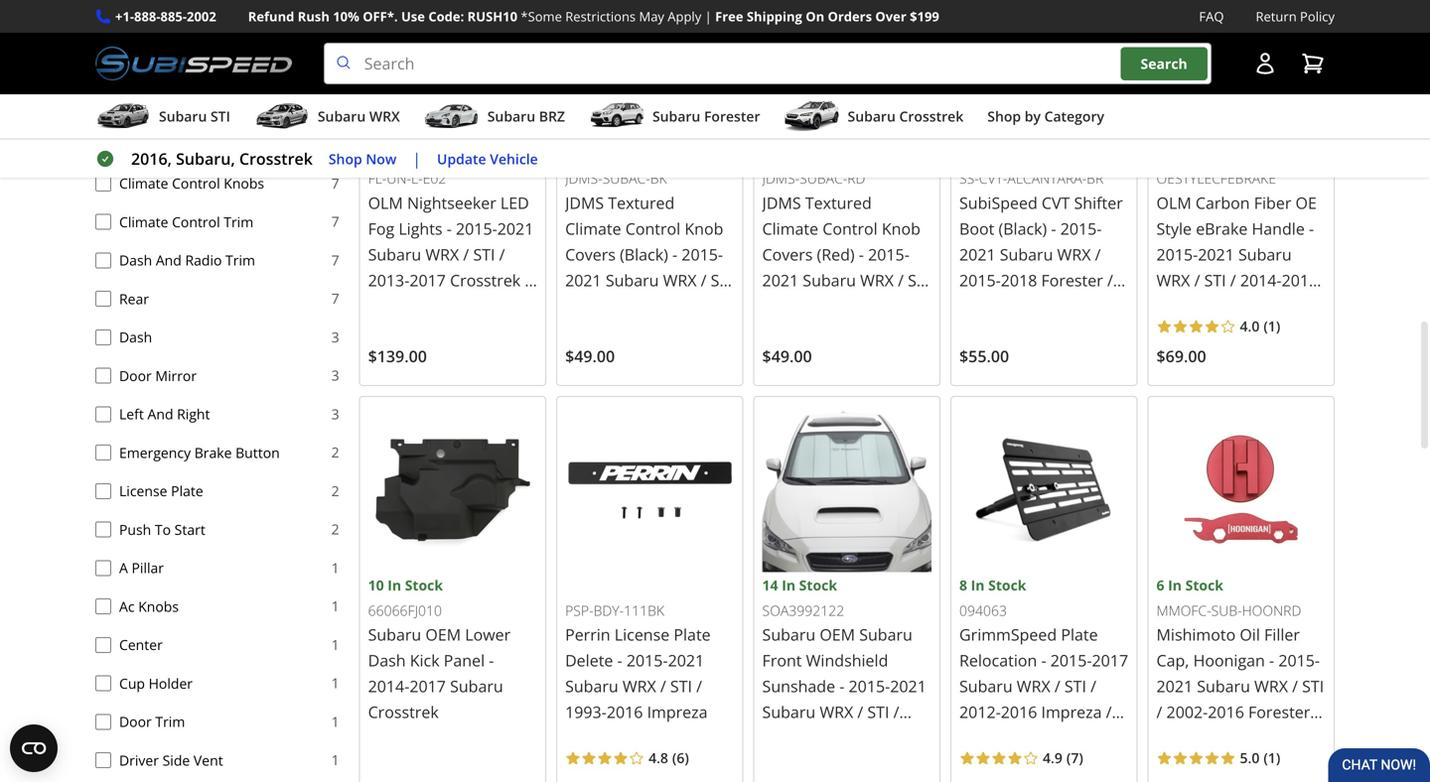Task type: vqa. For each thing, say whether or not it's contained in the screenshot.
Front And Rear Kit button
yes



Task type: locate. For each thing, give the bounding box(es) containing it.
lower
[[465, 625, 511, 646]]

plate for perrin license plate delete - 2015-2021 subaru wrx / sti / 1993-2016 impreza
[[674, 625, 711, 646]]

Rear button
[[95, 291, 111, 307]]

shop by category
[[988, 107, 1105, 126]]

0 vertical spatial license
[[119, 482, 167, 501]]

0 horizontal spatial s
[[517, 321, 526, 343]]

2
[[331, 443, 339, 462], [331, 482, 339, 501], [331, 520, 339, 539]]

1 horizontal spatial oem
[[820, 625, 855, 646]]

0 vertical spatial scion
[[450, 321, 490, 343]]

1 vertical spatial 3
[[331, 366, 339, 385]]

2017
[[410, 270, 446, 291], [1001, 296, 1037, 317], [1092, 650, 1129, 672], [410, 676, 446, 698]]

search button
[[1121, 47, 1208, 80]]

subaru oem lower dash kick panel - 2014-2017 subaru crosstrek image
[[368, 406, 537, 575]]

( right the 5.0
[[1264, 749, 1268, 768]]

knob inside jdms-subac-bk jdms textured climate control knob covers (black) - 2015- 2021 subaru wrx / sti / 2014-2018 forester / 2016-2021 crosstrek
[[685, 218, 724, 239]]

1 vertical spatial brz
[[507, 347, 537, 369]]

wrx inside 19 in stock fl-un-l-e02 olm nightseeker led fog lights - 2015-2021 subaru wrx / sti / 2013-2017 crosstrek / 2014-2018 forester 2013-2016 scion fr-s / 2013-2020 subaru brz / 2017-2019 toyota 86
[[426, 244, 459, 265]]

Climate Control Trim button
[[95, 214, 111, 230]]

oem
[[426, 625, 461, 646], [820, 625, 855, 646]]

2 knob from the left
[[685, 218, 724, 239]]

left
[[119, 58, 144, 77], [119, 405, 144, 424]]

update vehicle
[[437, 149, 538, 168]]

jdms-subac-rd jdms textured climate control knob covers (red) - 2015- 2021 subaru wrx / sti / 2014-2018 forester / 2016-2021 crosstrek
[[762, 169, 930, 343]]

1 horizontal spatial fr-
[[1201, 780, 1224, 783]]

oem inside "14 in stock soa3992122 subaru oem subaru front windshield sunshade - 2015-2021 subaru wrx / sti / 2013-2021 crosstrek"
[[820, 625, 855, 646]]

0 horizontal spatial jdms
[[565, 192, 604, 214]]

1 vertical spatial license
[[615, 625, 670, 646]]

0 horizontal spatial $49.00
[[565, 346, 615, 367]]

knobs right ac
[[138, 597, 179, 616]]

2016 down 2012-
[[960, 728, 996, 749]]

shipping
[[747, 7, 803, 25]]

jdms textured climate control knob covers (red) - 2015-2021 subaru wrx / sti / 2014-2018 forester / 2016-2021 crosstrek image
[[762, 0, 932, 143]]

stock up the l-
[[405, 144, 443, 163]]

crosstrek inside 6 in stock mmofc-sub-hoonrd mishimoto oil filler cap, hoonigan - 2015- 2021 subaru wrx / sti / 2002-2016 forester / impreza / 2016 crosstrek / 2013-2016 scion fr-s /
[[1157, 754, 1227, 775]]

1 2016- from the left
[[762, 321, 804, 343]]

| left e02
[[413, 148, 421, 169]]

textured down rd
[[805, 192, 872, 214]]

6 right 4.8
[[677, 749, 685, 768]]

jdms- for jdms textured climate control knob covers (black) - 2015- 2021 subaru wrx / sti / 2014-2018 forester / 2016-2021 crosstrek
[[565, 169, 603, 188]]

1 horizontal spatial 6
[[1157, 576, 1165, 595]]

2 jdms- from the left
[[565, 169, 603, 188]]

( right 4.8
[[672, 749, 677, 768]]

0 horizontal spatial 6
[[677, 749, 685, 768]]

1 vertical spatial 2
[[331, 482, 339, 501]]

shifter
[[1074, 192, 1123, 214]]

forester inside jdms-subac-rd jdms textured climate control knob covers (red) - 2015- 2021 subaru wrx / sti / 2014-2018 forester / 2016-2021 crosstrek
[[854, 296, 916, 317]]

subac-
[[800, 169, 848, 188], [603, 169, 650, 188]]

subaru forester button
[[589, 98, 760, 138]]

2016 up the 5.0
[[1208, 702, 1245, 723]]

climate control trim
[[119, 212, 253, 231]]

dash right dash and radio trim button
[[119, 251, 152, 270]]

)
[[1276, 317, 1281, 336], [685, 749, 689, 768], [1079, 749, 1084, 768], [1276, 749, 1281, 768]]

1 vertical spatial rear
[[119, 289, 149, 308]]

( for grimmspeed plate relocation - 2015-2017 subaru wrx / sti / 2012-2016 impreza / 2016 crosstrek
[[1067, 749, 1071, 768]]

s inside 6 in stock mmofc-sub-hoonrd mishimoto oil filler cap, hoonigan - 2015- 2021 subaru wrx / sti / 2002-2016 forester / impreza / 2016 crosstrek / 2013-2016 scion fr-s /
[[1224, 780, 1232, 783]]

forester inside subaru forester dropdown button
[[704, 107, 760, 126]]

trim down "holder"
[[155, 713, 185, 732]]

s inside 19 in stock fl-un-l-e02 olm nightseeker led fog lights - 2015-2021 subaru wrx / sti / 2013-2017 crosstrek / 2014-2018 forester 2013-2016 scion fr-s / 2013-2020 subaru brz / 2017-2019 toyota 86
[[517, 321, 526, 343]]

4.9
[[1043, 749, 1063, 768]]

2 horizontal spatial impreza
[[1157, 728, 1217, 749]]

subispeed logo image
[[95, 43, 292, 85]]

control down bk
[[626, 218, 681, 239]]

1 vertical spatial door
[[119, 713, 152, 732]]

2017 down kick
[[410, 676, 446, 698]]

7 for radio
[[331, 251, 339, 270]]

1 for driver side vent
[[331, 751, 339, 770]]

1 horizontal spatial jdms
[[762, 192, 801, 214]]

Climate Control Knobs button
[[95, 176, 111, 191]]

) right 4.9
[[1079, 749, 1084, 768]]

2 horizontal spatial plate
[[1061, 625, 1098, 646]]

off*.
[[363, 7, 398, 25]]

1 vertical spatial and
[[156, 251, 182, 270]]

2015- inside 6 in stock mmofc-sub-hoonrd mishimoto oil filler cap, hoonigan - 2015- 2021 subaru wrx / sti / 2002-2016 forester / impreza / 2016 crosstrek / 2013-2016 scion fr-s /
[[1279, 650, 1320, 672]]

(black) down "subispeed"
[[999, 218, 1047, 239]]

1 horizontal spatial knob
[[882, 218, 921, 239]]

Front button
[[95, 99, 111, 114]]

perrin license plate delete - 2015-2021 subaru wrx / sti / 1993-2016 impreza image
[[565, 406, 735, 575]]

brz up "86"
[[507, 347, 537, 369]]

1 horizontal spatial shop
[[988, 107, 1021, 126]]

fr- down 2002-
[[1201, 780, 1224, 783]]

A Pillar button
[[95, 560, 111, 576]]

1 horizontal spatial scion
[[1157, 780, 1196, 783]]

1 horizontal spatial |
[[705, 7, 712, 25]]

1 $49.00 from the left
[[565, 346, 615, 367]]

shop left 19
[[329, 149, 362, 168]]

door for door trim
[[119, 713, 152, 732]]

0 horizontal spatial (black)
[[620, 244, 668, 265]]

7 for knobs
[[331, 174, 339, 193]]

door right door mirror button
[[119, 366, 152, 385]]

in right 19
[[388, 144, 401, 163]]

in up 094063
[[971, 576, 985, 595]]

2016 inside 19 in stock fl-un-l-e02 olm nightseeker led fog lights - 2015-2021 subaru wrx / sti / 2013-2017 crosstrek / 2014-2018 forester 2013-2016 scion fr-s / 2013-2020 subaru brz / 2017-2019 toyota 86
[[410, 321, 446, 343]]

impreza up 4.8 ( 6 )
[[647, 702, 708, 723]]

2 vertical spatial and
[[148, 405, 173, 424]]

scion up toyota
[[450, 321, 490, 343]]

stock inside 19 in stock fl-un-l-e02 olm nightseeker led fog lights - 2015-2021 subaru wrx / sti / 2013-2017 crosstrek / 2014-2018 forester 2013-2016 scion fr-s / 2013-2020 subaru brz / 2017-2019 toyota 86
[[405, 144, 443, 163]]

in right 14
[[782, 576, 796, 595]]

2 oem from the left
[[820, 625, 855, 646]]

in for mishimoto oil filler cap, hoonigan - 2015- 2021 subaru wrx / sti / 2002-2016 forester / impreza / 2016 crosstrek / 2013-2016 scion fr-s / 
[[1168, 576, 1182, 595]]

0 horizontal spatial subac-
[[603, 169, 650, 188]]

1 vertical spatial |
[[413, 148, 421, 169]]

0 vertical spatial left
[[119, 58, 144, 77]]

2014- inside 19 in stock fl-un-l-e02 olm nightseeker led fog lights - 2015-2021 subaru wrx / sti / 2013-2017 crosstrek / 2014-2018 forester 2013-2016 scion fr-s / 2013-2020 subaru brz / 2017-2019 toyota 86
[[368, 296, 410, 317]]

crosstrek inside 19 in stock fl-un-l-e02 olm nightseeker led fog lights - 2015-2021 subaru wrx / sti / 2013-2017 crosstrek / 2014-2018 forester 2013-2016 scion fr-s / 2013-2020 subaru brz / 2017-2019 toyota 86
[[450, 270, 521, 291]]

888-
[[134, 7, 160, 25]]

stock up mmofc-
[[1186, 576, 1224, 595]]

8 down subaru wrx
[[331, 135, 339, 154]]

Door Trim button
[[95, 714, 111, 730]]

plate
[[171, 482, 203, 501], [674, 625, 711, 646], [1061, 625, 1098, 646]]

trim down climate control knobs
[[224, 212, 253, 231]]

front for front bumper
[[119, 135, 154, 154]]

subaru sti
[[159, 107, 230, 126]]

psp-bdy-111bk perrin license plate delete - 2015-2021 subaru wrx / sti / 1993-2016 impreza
[[565, 601, 711, 723]]

impreza
[[647, 702, 708, 723], [1042, 702, 1102, 723], [1157, 728, 1217, 749]]

subac- down a subaru crosstrek thumbnail image
[[800, 169, 848, 188]]

3 2 from the top
[[331, 520, 339, 539]]

oem for subaru
[[820, 625, 855, 646]]

2 for start
[[331, 520, 339, 539]]

1 vertical spatial knobs
[[138, 597, 179, 616]]

front down a subaru sti thumbnail image
[[119, 135, 154, 154]]

1 left from the top
[[119, 58, 144, 77]]

jdms- inside jdms-subac-bk jdms textured climate control knob covers (black) - 2015- 2021 subaru wrx / sti / 2014-2018 forester / 2016-2021 crosstrek
[[565, 169, 603, 188]]

1 knob from the left
[[882, 218, 921, 239]]

sti inside 19 in stock fl-un-l-e02 olm nightseeker led fog lights - 2015-2021 subaru wrx / sti / 2013-2017 crosstrek / 2014-2018 forester 2013-2016 scion fr-s / 2013-2020 subaru brz / 2017-2019 toyota 86
[[473, 244, 495, 265]]

in inside 19 in stock fl-un-l-e02 olm nightseeker led fog lights - 2015-2021 subaru wrx / sti / 2013-2017 crosstrek / 2014-2018 forester 2013-2016 scion fr-s / 2013-2020 subaru brz / 2017-2019 toyota 86
[[388, 144, 401, 163]]

fr- up "86"
[[494, 321, 517, 343]]

0 horizontal spatial shop
[[329, 149, 362, 168]]

0 vertical spatial 2
[[331, 443, 339, 462]]

8 inside 8 in stock 094063 grimmspeed plate relocation - 2015-2017 subaru wrx / sti / 2012-2016 impreza / 2016 crosstrek
[[960, 576, 968, 595]]

a subaru sti thumbnail image image
[[95, 101, 151, 131]]

covers
[[762, 244, 813, 265], [565, 244, 616, 265]]

2 3 from the top
[[331, 366, 339, 385]]

oem inside the 10 in stock 66066fj010 subaru oem lower dash kick panel - 2014-2017 subaru crosstrek
[[426, 625, 461, 646]]

2013- inside "14 in stock soa3992122 subaru oem subaru front windshield sunshade - 2015-2021 subaru wrx / sti / 2013-2021 crosstrek"
[[762, 728, 804, 749]]

6 up mmofc-
[[1157, 576, 1165, 595]]

0 horizontal spatial scion
[[450, 321, 490, 343]]

cvt-
[[979, 169, 1008, 188]]

1 horizontal spatial impreza
[[1042, 702, 1102, 723]]

control
[[172, 174, 220, 193], [172, 212, 220, 231], [823, 218, 878, 239], [626, 218, 681, 239]]

subispeed cvt shifter boot (black) - 2015-2021 subaru wrx / 2015-2018 forester / 2015-2017 crosstrek image
[[960, 0, 1129, 143]]

2 left from the top
[[119, 405, 144, 424]]

2014- inside the 10 in stock 66066fj010 subaru oem lower dash kick panel - 2014-2017 subaru crosstrek
[[368, 676, 410, 698]]

1 horizontal spatial covers
[[762, 244, 813, 265]]

0 vertical spatial fr-
[[494, 321, 517, 343]]

1 horizontal spatial jdms-
[[762, 169, 800, 188]]

2015- inside 19 in stock fl-un-l-e02 olm nightseeker led fog lights - 2015-2021 subaru wrx / sti / 2013-2017 crosstrek / 2014-2018 forester 2013-2016 scion fr-s / 2013-2020 subaru brz / 2017-2019 toyota 86
[[456, 218, 497, 239]]

emergency
[[119, 443, 191, 462]]

textured
[[805, 192, 872, 214], [608, 192, 675, 214]]

rear left kit
[[187, 20, 217, 39]]

2 vertical spatial dash
[[368, 650, 406, 672]]

1 subac- from the left
[[800, 169, 848, 188]]

stock up 094063
[[989, 576, 1027, 595]]

3
[[331, 328, 339, 347], [331, 366, 339, 385], [331, 405, 339, 424]]

led
[[501, 192, 529, 214]]

left for left
[[119, 58, 144, 77]]

0 vertical spatial 8
[[331, 135, 339, 154]]

2021
[[497, 218, 534, 239], [960, 244, 996, 265], [762, 270, 799, 291], [565, 270, 602, 291], [804, 321, 840, 343], [607, 321, 643, 343], [668, 650, 704, 672], [890, 676, 927, 698], [1157, 676, 1193, 698], [804, 728, 840, 749]]

0 vertical spatial door
[[119, 366, 152, 385]]

1 for front and rear kit
[[331, 20, 339, 39]]

0 horizontal spatial textured
[[608, 192, 675, 214]]

covers inside jdms-subac-bk jdms textured climate control knob covers (black) - 2015- 2021 subaru wrx / sti / 2014-2018 forester / 2016-2021 crosstrek
[[565, 244, 616, 265]]

2017 down lights
[[410, 270, 446, 291]]

sti inside 6 in stock mmofc-sub-hoonrd mishimoto oil filler cap, hoonigan - 2015- 2021 subaru wrx / sti / 2002-2016 forester / impreza / 2016 crosstrek / 2013-2016 scion fr-s /
[[1302, 676, 1324, 698]]

1 horizontal spatial brz
[[539, 107, 565, 126]]

forester
[[704, 107, 760, 126], [1042, 270, 1103, 291], [450, 296, 512, 317], [854, 296, 916, 317], [657, 296, 719, 317], [1249, 702, 1311, 723]]

0 horizontal spatial jdms-
[[565, 169, 603, 188]]

0 horizontal spatial 2016-
[[565, 321, 607, 343]]

2013- inside 6 in stock mmofc-sub-hoonrd mishimoto oil filler cap, hoonigan - 2015- 2021 subaru wrx / sti / 2002-2016 forester / impreza / 2016 crosstrek / 2013-2016 scion fr-s /
[[1242, 754, 1283, 775]]

knob for (red)
[[882, 218, 921, 239]]

subaru inside psp-bdy-111bk perrin license plate delete - 2015-2021 subaru wrx / sti / 1993-2016 impreza
[[565, 676, 619, 698]]

wrx inside jdms-subac-bk jdms textured climate control knob covers (black) - 2015- 2021 subaru wrx / sti / 2014-2018 forester / 2016-2021 crosstrek
[[663, 270, 697, 291]]

0 horizontal spatial plate
[[171, 482, 203, 501]]

knobs down 2016, subaru, crosstrek
[[224, 174, 264, 193]]

1 covers from the left
[[762, 244, 813, 265]]

0 vertical spatial (black)
[[999, 218, 1047, 239]]

) right 4.8
[[685, 749, 689, 768]]

right
[[177, 405, 210, 424]]

crosstrek inside 'subaru crosstrek' dropdown button
[[899, 107, 964, 126]]

relocation
[[960, 650, 1037, 672]]

plate inside psp-bdy-111bk perrin license plate delete - 2015-2021 subaru wrx / sti / 1993-2016 impreza
[[674, 625, 711, 646]]

0 vertical spatial |
[[705, 7, 712, 25]]

1 vertical spatial s
[[1224, 780, 1232, 783]]

jdms- down a subaru crosstrek thumbnail image
[[762, 169, 800, 188]]

wrx inside jdms-subac-rd jdms textured climate control knob covers (red) - 2015- 2021 subaru wrx / sti / 2014-2018 forester / 2016-2021 crosstrek
[[860, 270, 894, 291]]

2014- inside jdms-subac-bk jdms textured climate control knob covers (black) - 2015- 2021 subaru wrx / sti / 2014-2018 forester / 2016-2021 crosstrek
[[575, 296, 617, 317]]

textured down bk
[[608, 192, 675, 214]]

1 2 from the top
[[331, 443, 339, 462]]

(
[[1264, 317, 1268, 336], [672, 749, 677, 768], [1067, 749, 1071, 768], [1264, 749, 1268, 768]]

1 vertical spatial 8
[[960, 576, 968, 595]]

10
[[368, 576, 384, 595]]

2020
[[410, 347, 446, 369]]

rear right rear "button"
[[119, 289, 149, 308]]

2 door from the top
[[119, 713, 152, 732]]

1 for a pillar
[[331, 559, 339, 578]]

Left And Right button
[[95, 407, 111, 422]]

stock up 66066fj010
[[405, 576, 443, 595]]

in inside "14 in stock soa3992122 subaru oem subaru front windshield sunshade - 2015-2021 subaru wrx / sti / 2013-2021 crosstrek"
[[782, 576, 796, 595]]

start
[[175, 520, 205, 539]]

2 covers from the left
[[565, 244, 616, 265]]

a
[[119, 559, 128, 578]]

2016- inside jdms-subac-bk jdms textured climate control knob covers (black) - 2015- 2021 subaru wrx / sti / 2014-2018 forester / 2016-2021 crosstrek
[[565, 321, 607, 343]]

2 subac- from the left
[[603, 169, 650, 188]]

2016- for jdms textured climate control knob covers (black) - 2015- 2021 subaru wrx / sti / 2014-2018 forester / 2016-2021 crosstrek
[[565, 321, 607, 343]]

2 2016- from the left
[[565, 321, 607, 343]]

dash left kick
[[368, 650, 406, 672]]

climate
[[119, 174, 168, 193], [119, 212, 168, 231], [762, 218, 819, 239], [565, 218, 621, 239]]

in inside 8 in stock 094063 grimmspeed plate relocation - 2015-2017 subaru wrx / sti / 2012-2016 impreza / 2016 crosstrek
[[971, 576, 985, 595]]

( right '4.0'
[[1264, 317, 1268, 336]]

shop left by at the right of the page
[[988, 107, 1021, 126]]

Front And Rear Kit button
[[95, 22, 111, 37]]

1 door from the top
[[119, 366, 152, 385]]

crosstrek
[[899, 107, 964, 126], [239, 148, 313, 169], [450, 270, 521, 291], [1042, 296, 1112, 317], [844, 321, 915, 343], [647, 321, 718, 343], [368, 702, 439, 723], [844, 728, 915, 749], [1000, 728, 1071, 749], [1157, 754, 1227, 775]]

in inside the 10 in stock 66066fj010 subaru oem lower dash kick panel - 2014-2017 subaru crosstrek
[[388, 576, 401, 595]]

left right left and right button
[[119, 405, 144, 424]]

| left free
[[705, 7, 712, 25]]

stock inside 8 in stock 094063 grimmspeed plate relocation - 2015-2017 subaru wrx / sti / 2012-2016 impreza / 2016 crosstrek
[[989, 576, 1027, 595]]

kick
[[410, 650, 440, 672]]

impreza for 2017
[[1042, 702, 1102, 723]]

- inside the 10 in stock 66066fj010 subaru oem lower dash kick panel - 2014-2017 subaru crosstrek
[[489, 650, 494, 672]]

1 for cup holder
[[331, 674, 339, 693]]

0 vertical spatial and
[[158, 20, 183, 39]]

crosstrek inside 8 in stock 094063 grimmspeed plate relocation - 2015-2017 subaru wrx / sti / 2012-2016 impreza / 2016 crosstrek
[[1000, 728, 1071, 749]]

front right front button
[[119, 97, 154, 116]]

0 vertical spatial rear
[[187, 20, 217, 39]]

2016 down relocation
[[1001, 702, 1037, 723]]

1 horizontal spatial textured
[[805, 192, 872, 214]]

4.8 ( 6 )
[[649, 749, 689, 768]]

impreza down 2002-
[[1157, 728, 1217, 749]]

1 horizontal spatial subac-
[[800, 169, 848, 188]]

sti inside "14 in stock soa3992122 subaru oem subaru front windshield sunshade - 2015-2021 subaru wrx / sti / 2013-2021 crosstrek"
[[868, 702, 889, 723]]

crosstrek inside the 10 in stock 66066fj010 subaru oem lower dash kick panel - 2014-2017 subaru crosstrek
[[368, 702, 439, 723]]

front bumper
[[119, 135, 210, 154]]

ac knobs
[[119, 597, 179, 616]]

impreza up 4.9 ( 7 )
[[1042, 702, 1102, 723]]

shop for shop now
[[329, 149, 362, 168]]

2 vertical spatial 2
[[331, 520, 339, 539]]

3 for and
[[331, 405, 339, 424]]

0 horizontal spatial 8
[[331, 135, 339, 154]]

0 horizontal spatial fr-
[[494, 321, 517, 343]]

0 horizontal spatial oem
[[426, 625, 461, 646]]

knob for (black)
[[685, 218, 724, 239]]

dash for dash
[[119, 328, 152, 347]]

door right door trim button
[[119, 713, 152, 732]]

in for subaru oem lower dash kick panel - 2014-2017 subaru crosstrek
[[388, 576, 401, 595]]

2016 up 2020
[[410, 321, 446, 343]]

10 in stock 66066fj010 subaru oem lower dash kick panel - 2014-2017 subaru crosstrek
[[368, 576, 511, 723]]

1 vertical spatial 6
[[677, 749, 685, 768]]

1 horizontal spatial 8
[[960, 576, 968, 595]]

0 horizontal spatial license
[[119, 482, 167, 501]]

2021 inside ss-cvt-alcantara-br subispeed cvt shifter boot (black) - 2015- 2021 subaru wrx / 2015-2018 forester / 2015-2017 crosstrek
[[960, 244, 996, 265]]

1 horizontal spatial plate
[[674, 625, 711, 646]]

1
[[331, 20, 339, 39], [331, 58, 339, 77], [1268, 317, 1276, 336], [331, 559, 339, 578], [331, 597, 339, 616], [331, 636, 339, 654], [331, 674, 339, 693], [331, 713, 339, 731], [1268, 749, 1276, 768], [331, 751, 339, 770]]

rush10
[[468, 7, 518, 25]]

grimmspeed
[[960, 625, 1057, 646]]

shop now link
[[329, 148, 397, 170]]

19
[[368, 144, 384, 163]]

subaru oem subaru front windshield sunshade - 2015-2021 subaru wrx / sti / 2013-2021 crosstrek image
[[762, 406, 932, 575]]

license up push
[[119, 482, 167, 501]]

trim right the radio
[[226, 251, 255, 270]]

brz left a subaru forester thumbnail image
[[539, 107, 565, 126]]

8 for 8
[[331, 135, 339, 154]]

impreza inside psp-bdy-111bk perrin license plate delete - 2015-2021 subaru wrx / sti / 1993-2016 impreza
[[647, 702, 708, 723]]

br
[[1087, 169, 1104, 188]]

left for left and right
[[119, 405, 144, 424]]

) right the 5.0
[[1276, 749, 1281, 768]]

license plate
[[119, 482, 203, 501]]

jdms right "led"
[[565, 192, 604, 214]]

1 vertical spatial scion
[[1157, 780, 1196, 783]]

0 horizontal spatial brz
[[507, 347, 537, 369]]

2 vertical spatial 3
[[331, 405, 339, 424]]

(black) inside ss-cvt-alcantara-br subispeed cvt shifter boot (black) - 2015- 2021 subaru wrx / 2015-2018 forester / 2015-2017 crosstrek
[[999, 218, 1047, 239]]

$69.00
[[1157, 346, 1207, 367]]

0 horizontal spatial knobs
[[138, 597, 179, 616]]

pillar
[[132, 559, 164, 578]]

toyota
[[460, 373, 510, 394]]

front up sunshade
[[762, 650, 802, 672]]

in right 10
[[388, 576, 401, 595]]

0 horizontal spatial knob
[[685, 218, 724, 239]]

l-
[[411, 169, 423, 188]]

scion
[[450, 321, 490, 343], [1157, 780, 1196, 783]]

covers inside jdms-subac-rd jdms textured climate control knob covers (red) - 2015- 2021 subaru wrx / sti / 2014-2018 forester / 2016-2021 crosstrek
[[762, 244, 813, 265]]

plate inside 8 in stock 094063 grimmspeed plate relocation - 2015-2017 subaru wrx / sti / 2012-2016 impreza / 2016 crosstrek
[[1061, 625, 1098, 646]]

- inside 19 in stock fl-un-l-e02 olm nightseeker led fog lights - 2015-2021 subaru wrx / sti / 2013-2017 crosstrek / 2014-2018 forester 2013-2016 scion fr-s / 2013-2020 subaru brz / 2017-2019 toyota 86
[[447, 218, 452, 239]]

stock inside the 10 in stock 66066fj010 subaru oem lower dash kick panel - 2014-2017 subaru crosstrek
[[405, 576, 443, 595]]

0 horizontal spatial covers
[[565, 244, 616, 265]]

2017 left cap,
[[1092, 650, 1129, 672]]

panel
[[444, 650, 485, 672]]

shop inside dropdown button
[[988, 107, 1021, 126]]

knob inside jdms-subac-rd jdms textured climate control knob covers (red) - 2015- 2021 subaru wrx / sti / 2014-2018 forester / 2016-2021 crosstrek
[[882, 218, 921, 239]]

jdms-
[[762, 169, 800, 188], [565, 169, 603, 188]]

stock up soa3992122
[[799, 576, 837, 595]]

2017 up $55.00
[[1001, 296, 1037, 317]]

4.0
[[1240, 317, 1260, 336]]

1 horizontal spatial rear
[[187, 20, 217, 39]]

in up mmofc-
[[1168, 576, 1182, 595]]

1 vertical spatial trim
[[226, 251, 255, 270]]

1 horizontal spatial (black)
[[999, 218, 1047, 239]]

subaru inside jdms-subac-rd jdms textured climate control knob covers (red) - 2015- 2021 subaru wrx / sti / 2014-2018 forester / 2016-2021 crosstrek
[[803, 270, 856, 291]]

forester inside jdms-subac-bk jdms textured climate control knob covers (black) - 2015- 2021 subaru wrx / sti / 2014-2018 forester / 2016-2021 crosstrek
[[657, 296, 719, 317]]

1 jdms- from the left
[[762, 169, 800, 188]]

1 vertical spatial shop
[[329, 149, 362, 168]]

dash
[[119, 251, 152, 270], [119, 328, 152, 347], [368, 650, 406, 672]]

1 oem from the left
[[426, 625, 461, 646]]

brz
[[539, 107, 565, 126], [507, 347, 537, 369]]

wrx inside "14 in stock soa3992122 subaru oem subaru front windshield sunshade - 2015-2021 subaru wrx / sti / 2013-2021 crosstrek"
[[820, 702, 854, 723]]

1 vertical spatial dash
[[119, 328, 152, 347]]

fl-
[[368, 169, 387, 188]]

fog
[[368, 218, 395, 239]]

search
[[1141, 54, 1188, 73]]

driver side vent
[[119, 751, 223, 770]]

Front Bumper button
[[95, 137, 111, 153]]

dash right dash "button"
[[119, 328, 152, 347]]

1 horizontal spatial 2016-
[[762, 321, 804, 343]]

0 vertical spatial brz
[[539, 107, 565, 126]]

0 vertical spatial 6
[[1157, 576, 1165, 595]]

( right 4.9
[[1067, 749, 1071, 768]]

1 horizontal spatial knobs
[[224, 174, 264, 193]]

2 textured from the left
[[608, 192, 675, 214]]

1 horizontal spatial $49.00
[[762, 346, 812, 367]]

search input field
[[324, 43, 1212, 85]]

1 horizontal spatial s
[[1224, 780, 1232, 783]]

sti inside psp-bdy-111bk perrin license plate delete - 2015-2021 subaru wrx / sti / 1993-2016 impreza
[[670, 676, 692, 698]]

control up (red)
[[823, 218, 878, 239]]

ss-cvt-alcantara-br subispeed cvt shifter boot (black) - 2015- 2021 subaru wrx / 2015-2018 forester / 2015-2017 crosstrek
[[960, 169, 1123, 317]]

jdms down a subaru crosstrek thumbnail image
[[762, 192, 801, 214]]

2016-
[[762, 321, 804, 343], [565, 321, 607, 343]]

emergency brake button
[[119, 443, 280, 462]]

2017 inside 8 in stock 094063 grimmspeed plate relocation - 2015-2017 subaru wrx / sti / 2012-2016 impreza / 2016 crosstrek
[[1092, 650, 1129, 672]]

(black) down bk
[[620, 244, 668, 265]]

subac- down a subaru forester thumbnail image
[[603, 169, 650, 188]]

3 3 from the top
[[331, 405, 339, 424]]

0 vertical spatial dash
[[119, 251, 152, 270]]

front right front and rear kit "button"
[[119, 20, 154, 39]]

- inside jdms-subac-bk jdms textured climate control knob covers (black) - 2015- 2021 subaru wrx / sti / 2014-2018 forester / 2016-2021 crosstrek
[[672, 244, 678, 265]]

and for front
[[158, 20, 183, 39]]

1 jdms from the left
[[762, 192, 801, 214]]

fr- inside 19 in stock fl-un-l-e02 olm nightseeker led fog lights - 2015-2021 subaru wrx / sti / 2013-2017 crosstrek / 2014-2018 forester 2013-2016 scion fr-s / 2013-2020 subaru brz / 2017-2019 toyota 86
[[494, 321, 517, 343]]

0 vertical spatial 3
[[331, 328, 339, 347]]

bk
[[650, 169, 667, 188]]

push to start
[[119, 520, 205, 539]]

0 vertical spatial shop
[[988, 107, 1021, 126]]

1 vertical spatial left
[[119, 405, 144, 424]]

1 vertical spatial fr-
[[1201, 780, 1224, 783]]

2 jdms from the left
[[565, 192, 604, 214]]

6
[[1157, 576, 1165, 595], [677, 749, 685, 768]]

scion inside 19 in stock fl-un-l-e02 olm nightseeker led fog lights - 2015-2021 subaru wrx / sti / 2013-2017 crosstrek / 2014-2018 forester 2013-2016 scion fr-s / 2013-2020 subaru brz / 2017-2019 toyota 86
[[450, 321, 490, 343]]

oem up windshield on the bottom
[[820, 625, 855, 646]]

jdms- down a subaru forester thumbnail image
[[565, 169, 603, 188]]

stock inside "14 in stock soa3992122 subaru oem subaru front windshield sunshade - 2015-2021 subaru wrx / sti / 2013-2021 crosstrek"
[[799, 576, 837, 595]]

license down 111bk
[[615, 625, 670, 646]]

front and rear kit
[[119, 20, 237, 39]]

textured inside jdms-subac-rd jdms textured climate control knob covers (red) - 2015- 2021 subaru wrx / sti / 2014-2018 forester / 2016-2021 crosstrek
[[805, 192, 872, 214]]

- inside "14 in stock soa3992122 subaru oem subaru front windshield sunshade - 2015-2021 subaru wrx / sti / 2013-2021 crosstrek"
[[840, 676, 845, 698]]

jdms inside jdms-subac-bk jdms textured climate control knob covers (black) - 2015- 2021 subaru wrx / sti / 2014-2018 forester / 2016-2021 crosstrek
[[565, 192, 604, 214]]

2016 down delete
[[607, 702, 643, 723]]

open widget image
[[10, 725, 58, 773]]

0 vertical spatial s
[[517, 321, 526, 343]]

8 up 094063
[[960, 576, 968, 595]]

2018
[[1001, 270, 1037, 291], [410, 296, 446, 317], [814, 296, 850, 317], [617, 296, 653, 317]]

button image
[[1254, 52, 1277, 76]]

oem up kick
[[426, 625, 461, 646]]

1 vertical spatial (black)
[[620, 244, 668, 265]]

fr- inside 6 in stock mmofc-sub-hoonrd mishimoto oil filler cap, hoonigan - 2015- 2021 subaru wrx / sti / 2002-2016 forester / impreza / 2016 crosstrek / 2013-2016 scion fr-s /
[[1201, 780, 1224, 783]]

subaru inside ss-cvt-alcantara-br subispeed cvt shifter boot (black) - 2015- 2021 subaru wrx / 2015-2018 forester / 2015-2017 crosstrek
[[1000, 244, 1053, 265]]

2 $49.00 from the left
[[762, 346, 812, 367]]

impreza for 2021
[[647, 702, 708, 723]]

1 horizontal spatial license
[[615, 625, 670, 646]]

textured inside jdms-subac-bk jdms textured climate control knob covers (black) - 2015- 2021 subaru wrx / sti / 2014-2018 forester / 2016-2021 crosstrek
[[608, 192, 675, 214]]

covers for (red)
[[762, 244, 813, 265]]

$49.00 for jdms textured climate control knob covers (red) - 2015- 2021 subaru wrx / sti / 2014-2018 forester / 2016-2021 crosstrek
[[762, 346, 812, 367]]

scion down 2002-
[[1157, 780, 1196, 783]]

door trim
[[119, 713, 185, 732]]

4.9 ( 7 )
[[1043, 749, 1084, 768]]

impreza inside 8 in stock 094063 grimmspeed plate relocation - 2015-2017 subaru wrx / sti / 2012-2016 impreza / 2016 crosstrek
[[1042, 702, 1102, 723]]

0 vertical spatial trim
[[224, 212, 253, 231]]

) for grimmspeed plate relocation - 2015-2017 subaru wrx / sti / 2012-2016 impreza / 2016 crosstrek
[[1079, 749, 1084, 768]]

2016 down the hoonigan
[[1231, 728, 1268, 749]]

0 horizontal spatial impreza
[[647, 702, 708, 723]]

- inside psp-bdy-111bk perrin license plate delete - 2015-2021 subaru wrx / sti / 1993-2016 impreza
[[617, 650, 623, 672]]

1 textured from the left
[[805, 192, 872, 214]]

and for left
[[148, 405, 173, 424]]

left right left "button"
[[119, 58, 144, 77]]

jdms inside jdms-subac-rd jdms textured climate control knob covers (red) - 2015- 2021 subaru wrx / sti / 2014-2018 forester / 2016-2021 crosstrek
[[762, 192, 801, 214]]



Task type: describe. For each thing, give the bounding box(es) containing it.
10%
[[333, 7, 359, 25]]

2021 inside psp-bdy-111bk perrin license plate delete - 2015-2021 subaru wrx / sti / 1993-2016 impreza
[[668, 650, 704, 672]]

2014- inside jdms-subac-rd jdms textured climate control knob covers (red) - 2015- 2021 subaru wrx / sti / 2014-2018 forester / 2016-2021 crosstrek
[[772, 296, 814, 317]]

cup
[[119, 674, 145, 693]]

sti inside 8 in stock 094063 grimmspeed plate relocation - 2015-2017 subaru wrx / sti / 2012-2016 impreza / 2016 crosstrek
[[1065, 676, 1087, 698]]

faq link
[[1199, 6, 1224, 27]]

1 for ac knobs
[[331, 597, 339, 616]]

subac- for jdms textured climate control knob covers (red) - 2015- 2021 subaru wrx / sti / 2014-2018 forester / 2016-2021 crosstrek
[[800, 169, 848, 188]]

radio
[[185, 251, 222, 270]]

door for door mirror
[[119, 366, 152, 385]]

2021 inside 19 in stock fl-un-l-e02 olm nightseeker led fog lights - 2015-2021 subaru wrx / sti / 2013-2017 crosstrek / 2014-2018 forester 2013-2016 scion fr-s / 2013-2020 subaru brz / 2017-2019 toyota 86
[[497, 218, 534, 239]]

a subaru forester thumbnail image image
[[589, 101, 645, 131]]

hoonrd
[[1242, 601, 1302, 620]]

front for front
[[119, 97, 154, 116]]

covers for (black)
[[565, 244, 616, 265]]

update vehicle button
[[437, 148, 538, 170]]

kit
[[220, 20, 237, 39]]

Ac Knobs button
[[95, 599, 111, 615]]

+1-
[[115, 7, 134, 25]]

subaru brz button
[[424, 98, 565, 138]]

Left button
[[95, 60, 111, 76]]

crosstrek inside jdms-subac-bk jdms textured climate control knob covers (black) - 2015- 2021 subaru wrx / sti / 2014-2018 forester / 2016-2021 crosstrek
[[647, 321, 718, 343]]

jdms for jdms textured climate control knob covers (red) - 2015- 2021 subaru wrx / sti / 2014-2018 forester / 2016-2021 crosstrek
[[762, 192, 801, 214]]

2002-
[[1167, 702, 1208, 723]]

2015- inside 8 in stock 094063 grimmspeed plate relocation - 2015-2017 subaru wrx / sti / 2012-2016 impreza / 2016 crosstrek
[[1051, 650, 1092, 672]]

crosstrek inside ss-cvt-alcantara-br subispeed cvt shifter boot (black) - 2015- 2021 subaru wrx / 2015-2018 forester / 2015-2017 crosstrek
[[1042, 296, 1112, 317]]

2016 right 5.0 ( 1 )
[[1283, 754, 1319, 775]]

) for perrin license plate delete - 2015-2021 subaru wrx / sti / 1993-2016 impreza
[[685, 749, 689, 768]]

0 vertical spatial knobs
[[224, 174, 264, 193]]

holder
[[149, 674, 193, 693]]

push
[[119, 520, 151, 539]]

( for mishimoto oil filler cap, hoonigan - 2015- 2021 subaru wrx / sti / 2002-2016 forester / impreza / 2016 crosstrek / 2013-2016 scion fr-s / 
[[1264, 749, 1268, 768]]

update
[[437, 149, 486, 168]]

wrx inside ss-cvt-alcantara-br subispeed cvt shifter boot (black) - 2015- 2021 subaru wrx / 2015-2018 forester / 2015-2017 crosstrek
[[1057, 244, 1091, 265]]

forester inside 6 in stock mmofc-sub-hoonrd mishimoto oil filler cap, hoonigan - 2015- 2021 subaru wrx / sti / 2002-2016 forester / impreza / 2016 crosstrek / 2013-2016 scion fr-s /
[[1249, 702, 1311, 723]]

crosstrek inside "14 in stock soa3992122 subaru oem subaru front windshield sunshade - 2015-2021 subaru wrx / sti / 2013-2021 crosstrek"
[[844, 728, 915, 749]]

impreza inside 6 in stock mmofc-sub-hoonrd mishimoto oil filler cap, hoonigan - 2015- 2021 subaru wrx / sti / 2002-2016 forester / impreza / 2016 crosstrek / 2013-2016 scion fr-s /
[[1157, 728, 1217, 749]]

hoonigan
[[1194, 650, 1265, 672]]

stock for lower
[[405, 576, 443, 595]]

*some
[[521, 7, 562, 25]]

jdms for jdms textured climate control knob covers (black) - 2015- 2021 subaru wrx / sti / 2014-2018 forester / 2016-2021 crosstrek
[[565, 192, 604, 214]]

- inside 8 in stock 094063 grimmspeed plate relocation - 2015-2017 subaru wrx / sti / 2012-2016 impreza / 2016 crosstrek
[[1041, 650, 1047, 672]]

(black) inside jdms-subac-bk jdms textured climate control knob covers (black) - 2015- 2021 subaru wrx / sti / 2014-2018 forester / 2016-2021 crosstrek
[[620, 244, 668, 265]]

subaru wrx button
[[254, 98, 400, 138]]

subaru inside 8 in stock 094063 grimmspeed plate relocation - 2015-2017 subaru wrx / sti / 2012-2016 impreza / 2016 crosstrek
[[960, 676, 1013, 698]]

category
[[1045, 107, 1105, 126]]

control down subaru, at the left top of page
[[172, 174, 220, 193]]

- inside 6 in stock mmofc-sub-hoonrd mishimoto oil filler cap, hoonigan - 2015- 2021 subaru wrx / sti / 2002-2016 forester / impreza / 2016 crosstrek / 2013-2016 scion fr-s /
[[1270, 650, 1275, 672]]

subaru crosstrek
[[848, 107, 964, 126]]

return policy
[[1256, 7, 1335, 25]]

side
[[163, 751, 190, 770]]

control down climate control knobs
[[172, 212, 220, 231]]

subaru inside jdms-subac-bk jdms textured climate control knob covers (black) - 2015- 2021 subaru wrx / sti / 2014-2018 forester / 2016-2021 crosstrek
[[606, 270, 659, 291]]

2018 inside 19 in stock fl-un-l-e02 olm nightseeker led fog lights - 2015-2021 subaru wrx / sti / 2013-2017 crosstrek / 2014-2018 forester 2013-2016 scion fr-s / 2013-2020 subaru brz / 2017-2019 toyota 86
[[410, 296, 446, 317]]

2016, subaru, crosstrek
[[131, 148, 313, 169]]

2015- inside psp-bdy-111bk perrin license plate delete - 2015-2021 subaru wrx / sti / 1993-2016 impreza
[[627, 650, 668, 672]]

2015- inside jdms-subac-rd jdms textured climate control knob covers (red) - 2015- 2021 subaru wrx / sti / 2014-2018 forester / 2016-2021 crosstrek
[[868, 244, 910, 265]]

vehicle
[[490, 149, 538, 168]]

License Plate button
[[95, 484, 111, 499]]

- inside jdms-subac-rd jdms textured climate control knob covers (red) - 2015- 2021 subaru wrx / sti / 2014-2018 forester / 2016-2021 crosstrek
[[859, 244, 864, 265]]

nightseeker
[[407, 192, 496, 214]]

3 for mirror
[[331, 366, 339, 385]]

sub-
[[1211, 601, 1242, 620]]

0 horizontal spatial |
[[413, 148, 421, 169]]

wrx inside psp-bdy-111bk perrin license plate delete - 2015-2021 subaru wrx / sti / 1993-2016 impreza
[[623, 676, 656, 698]]

over
[[876, 7, 907, 25]]

restrictions
[[565, 7, 636, 25]]

jdms- for jdms textured climate control knob covers (red) - 2015- 2021 subaru wrx / sti / 2014-2018 forester / 2016-2021 crosstrek
[[762, 169, 800, 188]]

2018 inside jdms-subac-rd jdms textured climate control knob covers (red) - 2015- 2021 subaru wrx / sti / 2014-2018 forester / 2016-2021 crosstrek
[[814, 296, 850, 317]]

grimmspeed plate relocation - 2015-2017 subaru wrx / sti / 2012-2016 impreza / 2016 crosstrek image
[[960, 406, 1129, 575]]

a pillar
[[119, 559, 164, 578]]

$55.00
[[960, 346, 1009, 367]]

delete
[[565, 650, 613, 672]]

mishimoto
[[1157, 625, 1236, 646]]

filler
[[1265, 625, 1300, 646]]

control inside jdms-subac-rd jdms textured climate control knob covers (red) - 2015- 2021 subaru wrx / sti / 2014-2018 forester / 2016-2021 crosstrek
[[823, 218, 878, 239]]

climate inside jdms-subac-bk jdms textured climate control knob covers (black) - 2015- 2021 subaru wrx / sti / 2014-2018 forester / 2016-2021 crosstrek
[[565, 218, 621, 239]]

sti inside jdms-subac-bk jdms textured climate control knob covers (black) - 2015- 2021 subaru wrx / sti / 2014-2018 forester / 2016-2021 crosstrek
[[711, 270, 733, 291]]

textured for (black)
[[608, 192, 675, 214]]

control inside jdms-subac-bk jdms textured climate control knob covers (black) - 2015- 2021 subaru wrx / sti / 2014-2018 forester / 2016-2021 crosstrek
[[626, 218, 681, 239]]

e02
[[423, 169, 446, 188]]

2 for button
[[331, 443, 339, 462]]

forester inside ss-cvt-alcantara-br subispeed cvt shifter boot (black) - 2015- 2021 subaru wrx / 2015-2018 forester / 2015-2017 crosstrek
[[1042, 270, 1103, 291]]

a subaru wrx thumbnail image image
[[254, 101, 310, 131]]

crosstrek inside jdms-subac-rd jdms textured climate control knob covers (red) - 2015- 2021 subaru wrx / sti / 2014-2018 forester / 2016-2021 crosstrek
[[844, 321, 915, 343]]

vent
[[194, 751, 223, 770]]

shop for shop by category
[[988, 107, 1021, 126]]

bumper
[[158, 135, 210, 154]]

return
[[1256, 7, 1297, 25]]

2018 inside ss-cvt-alcantara-br subispeed cvt shifter boot (black) - 2015- 2021 subaru wrx / 2015-2018 forester / 2015-2017 crosstrek
[[1001, 270, 1037, 291]]

subispeed
[[960, 192, 1038, 214]]

front for front and rear kit
[[119, 20, 154, 39]]

1993-
[[565, 702, 607, 723]]

brz inside dropdown button
[[539, 107, 565, 126]]

0 horizontal spatial rear
[[119, 289, 149, 308]]

2017-
[[378, 373, 420, 394]]

4.0 ( 1 )
[[1240, 317, 1281, 336]]

22
[[323, 97, 339, 116]]

stock for relocation
[[989, 576, 1027, 595]]

subaru,
[[176, 148, 235, 169]]

brz inside 19 in stock fl-un-l-e02 olm nightseeker led fog lights - 2015-2021 subaru wrx / sti / 2013-2017 crosstrek / 2014-2018 forester 2013-2016 scion fr-s / 2013-2020 subaru brz / 2017-2019 toyota 86
[[507, 347, 537, 369]]

Door Mirror button
[[95, 368, 111, 384]]

license inside psp-bdy-111bk perrin license plate delete - 2015-2021 subaru wrx / sti / 1993-2016 impreza
[[615, 625, 670, 646]]

subaru sti button
[[95, 98, 230, 138]]

in for olm nightseeker led fog lights - 2015-2021 subaru wrx / sti / 2013-2017 crosstrek / 2014-2018 forester 2013-2016 scion fr-s / 2013-2020 subaru brz / 2017-2019 toyota 86
[[388, 144, 401, 163]]

bdy-
[[594, 601, 624, 620]]

stock for e02
[[405, 144, 443, 163]]

front inside "14 in stock soa3992122 subaru oem subaru front windshield sunshade - 2015-2021 subaru wrx / sti / 2013-2021 crosstrek"
[[762, 650, 802, 672]]

1 3 from the top
[[331, 328, 339, 347]]

2 vertical spatial trim
[[155, 713, 185, 732]]

olm nightseeker led fog lights - 2015-2021 subaru wrx / sti / 2013-2017 crosstrek / 2014-2018 forester 2013-2016 scion fr-s / 2013-2020 subaru brz / 2017-2019 toyota 86 image
[[368, 0, 537, 143]]

8 for 8 in stock 094063 grimmspeed plate relocation - 2015-2017 subaru wrx / sti / 2012-2016 impreza / 2016 crosstrek
[[960, 576, 968, 595]]

Emergency Brake Button button
[[95, 445, 111, 461]]

subaru inside dropdown button
[[159, 107, 207, 126]]

use
[[401, 7, 425, 25]]

2021 inside 6 in stock mmofc-sub-hoonrd mishimoto oil filler cap, hoonigan - 2015- 2021 subaru wrx / sti / 2002-2016 forester / impreza / 2016 crosstrek / 2013-2016 scion fr-s /
[[1157, 676, 1193, 698]]

stock for subaru
[[799, 576, 837, 595]]

14
[[762, 576, 778, 595]]

5.0 ( 1 )
[[1240, 749, 1281, 768]]

ac
[[119, 597, 135, 616]]

subac- for jdms textured climate control knob covers (black) - 2015- 2021 subaru wrx / sti / 2014-2018 forester / 2016-2021 crosstrek
[[603, 169, 650, 188]]

Driver Side Vent button
[[95, 753, 111, 769]]

dash for dash and radio trim
[[119, 251, 152, 270]]

code:
[[428, 7, 464, 25]]

oil
[[1240, 625, 1260, 646]]

2018 inside jdms-subac-bk jdms textured climate control knob covers (black) - 2015- 2021 subaru wrx / sti / 2014-2018 forester / 2016-2021 crosstrek
[[617, 296, 653, 317]]

4.8
[[649, 749, 668, 768]]

Center button
[[95, 637, 111, 653]]

mishimoto oil filler cap, hoonigan - 2015-2021 subaru wrx / sti / 2002-2016 forester / impreza / 2016 crosstrek / 2013-2016 scion fr-s / subaru brz image
[[1157, 406, 1326, 575]]

climate inside jdms-subac-rd jdms textured climate control knob covers (red) - 2015- 2021 subaru wrx / sti / 2014-2018 forester / 2016-2021 crosstrek
[[762, 218, 819, 239]]

cvt
[[1042, 192, 1070, 214]]

2017 inside ss-cvt-alcantara-br subispeed cvt shifter boot (black) - 2015- 2021 subaru wrx / 2015-2018 forester / 2015-2017 crosstrek
[[1001, 296, 1037, 317]]

1 for center
[[331, 636, 339, 654]]

Push To Start button
[[95, 522, 111, 538]]

olm carbon fiber oe style ebrake handle - 2015-2021 subaru wrx / sti / 2014-2018 forester / 2016-2017 crosstrek / 2013-2016 scion fr-s / 2013-2020 subaru brz / 2017-2019 toyota 86 image
[[1157, 0, 1326, 143]]

stock for mishimoto
[[1186, 576, 1224, 595]]

sti inside jdms-subac-rd jdms textured climate control knob covers (red) - 2015- 2021 subaru wrx / sti / 2014-2018 forester / 2016-2021 crosstrek
[[908, 270, 930, 291]]

2015- inside "14 in stock soa3992122 subaru oem subaru front windshield sunshade - 2015-2021 subaru wrx / sti / 2013-2021 crosstrek"
[[849, 676, 890, 698]]

subaru inside 6 in stock mmofc-sub-hoonrd mishimoto oil filler cap, hoonigan - 2015- 2021 subaru wrx / sti / 2002-2016 forester / impreza / 2016 crosstrek / 2013-2016 scion fr-s /
[[1197, 676, 1251, 698]]

86
[[514, 373, 533, 394]]

door mirror
[[119, 366, 197, 385]]

- inside ss-cvt-alcantara-br subispeed cvt shifter boot (black) - 2015- 2021 subaru wrx / 2015-2018 forester / 2015-2017 crosstrek
[[1051, 218, 1056, 239]]

scion inside 6 in stock mmofc-sub-hoonrd mishimoto oil filler cap, hoonigan - 2015- 2021 subaru wrx / sti / 2002-2016 forester / impreza / 2016 crosstrek / 2013-2016 scion fr-s /
[[1157, 780, 1196, 783]]

mirror
[[155, 366, 197, 385]]

forester inside 19 in stock fl-un-l-e02 olm nightseeker led fog lights - 2015-2021 subaru wrx / sti / 2013-2017 crosstrek / 2014-2018 forester 2013-2016 scion fr-s / 2013-2020 subaru brz / 2017-2019 toyota 86
[[450, 296, 512, 317]]

2019
[[420, 373, 456, 394]]

2015- inside jdms-subac-bk jdms textured climate control knob covers (black) - 2015- 2021 subaru wrx / sti / 2014-2018 forester / 2016-2021 crosstrek
[[682, 244, 723, 265]]

a subaru crosstrek thumbnail image image
[[784, 101, 840, 131]]

2016- for jdms textured climate control knob covers (red) - 2015- 2021 subaru wrx / sti / 2014-2018 forester / 2016-2021 crosstrek
[[762, 321, 804, 343]]

) right '4.0'
[[1276, 317, 1281, 336]]

textured for (red)
[[805, 192, 872, 214]]

$139.00
[[368, 346, 427, 367]]

+1-888-885-2002 link
[[115, 6, 216, 27]]

subaru wrx
[[318, 107, 400, 126]]

sunshade
[[762, 676, 835, 698]]

psp-
[[565, 601, 594, 620]]

oestylecfebrake
[[1157, 169, 1277, 188]]

885-
[[160, 7, 187, 25]]

2016,
[[131, 148, 172, 169]]

by
[[1025, 107, 1041, 126]]

1 for left
[[331, 58, 339, 77]]

a subaru brz thumbnail image image
[[424, 101, 480, 131]]

shop now
[[329, 149, 397, 168]]

rush
[[298, 7, 330, 25]]

subaru crosstrek button
[[784, 98, 964, 138]]

jdms-subac-bk jdms textured climate control knob covers (black) - 2015- 2021 subaru wrx / sti / 2014-2018 forester / 2016-2021 crosstrek
[[565, 169, 733, 343]]

wrx inside 8 in stock 094063 grimmspeed plate relocation - 2015-2017 subaru wrx / sti / 2012-2016 impreza / 2016 crosstrek
[[1017, 676, 1051, 698]]

$49.00 for jdms textured climate control knob covers (black) - 2015- 2021 subaru wrx / sti / 2014-2018 forester / 2016-2021 crosstrek
[[565, 346, 615, 367]]

wrx inside dropdown button
[[369, 107, 400, 126]]

refund
[[248, 7, 294, 25]]

cap,
[[1157, 650, 1189, 672]]

in for subaru oem subaru front windshield sunshade - 2015-2021 subaru wrx / sti / 2013-2021 crosstrek
[[782, 576, 796, 595]]

oem for lower
[[426, 625, 461, 646]]

sti inside dropdown button
[[211, 107, 230, 126]]

dash inside the 10 in stock 66066fj010 subaru oem lower dash kick panel - 2014-2017 subaru crosstrek
[[368, 650, 406, 672]]

1 for door trim
[[331, 713, 339, 731]]

button
[[236, 443, 280, 462]]

plate for grimmspeed plate relocation - 2015-2017 subaru wrx / sti / 2012-2016 impreza / 2016 crosstrek
[[1061, 625, 1098, 646]]

5.0
[[1240, 749, 1260, 768]]

perrin
[[565, 625, 611, 646]]

wrx inside 6 in stock mmofc-sub-hoonrd mishimoto oil filler cap, hoonigan - 2015- 2021 subaru wrx / sti / 2002-2016 forester / impreza / 2016 crosstrek / 2013-2016 scion fr-s /
[[1255, 676, 1288, 698]]

) for mishimoto oil filler cap, hoonigan - 2015- 2021 subaru wrx / sti / 2002-2016 forester / impreza / 2016 crosstrek / 2013-2016 scion fr-s / 
[[1276, 749, 1281, 768]]

refund rush 10% off*. use code: rush10 *some restrictions may apply | free shipping on orders over $199
[[248, 7, 940, 25]]

2017 inside the 10 in stock 66066fj010 subaru oem lower dash kick panel - 2014-2017 subaru crosstrek
[[410, 676, 446, 698]]

6 inside 6 in stock mmofc-sub-hoonrd mishimoto oil filler cap, hoonigan - 2015- 2021 subaru wrx / sti / 2002-2016 forester / impreza / 2016 crosstrek / 2013-2016 scion fr-s /
[[1157, 576, 1165, 595]]

jdms textured climate control knob covers (black) - 2015-2021 subaru wrx / sti / 2014-2018 forester / 2016-2021 crosstrek image
[[565, 0, 735, 143]]

2016 inside psp-bdy-111bk perrin license plate delete - 2015-2021 subaru wrx / sti / 1993-2016 impreza
[[607, 702, 643, 723]]

in for grimmspeed plate relocation - 2015-2017 subaru wrx / sti / 2012-2016 impreza / 2016 crosstrek
[[971, 576, 985, 595]]

rd
[[848, 169, 866, 188]]

( for perrin license plate delete - 2015-2021 subaru wrx / sti / 1993-2016 impreza
[[672, 749, 677, 768]]

driver
[[119, 751, 159, 770]]

now
[[366, 149, 397, 168]]

Dash And Radio Trim button
[[95, 253, 111, 268]]

Cup Holder button
[[95, 676, 111, 692]]

2017 inside 19 in stock fl-un-l-e02 olm nightseeker led fog lights - 2015-2021 subaru wrx / sti / 2013-2017 crosstrek / 2014-2018 forester 2013-2016 scion fr-s / 2013-2020 subaru brz / 2017-2019 toyota 86
[[410, 270, 446, 291]]

and for dash
[[156, 251, 182, 270]]

ss-
[[960, 169, 979, 188]]

Dash button
[[95, 330, 111, 345]]

2 2 from the top
[[331, 482, 339, 501]]

7 for trim
[[331, 212, 339, 231]]



